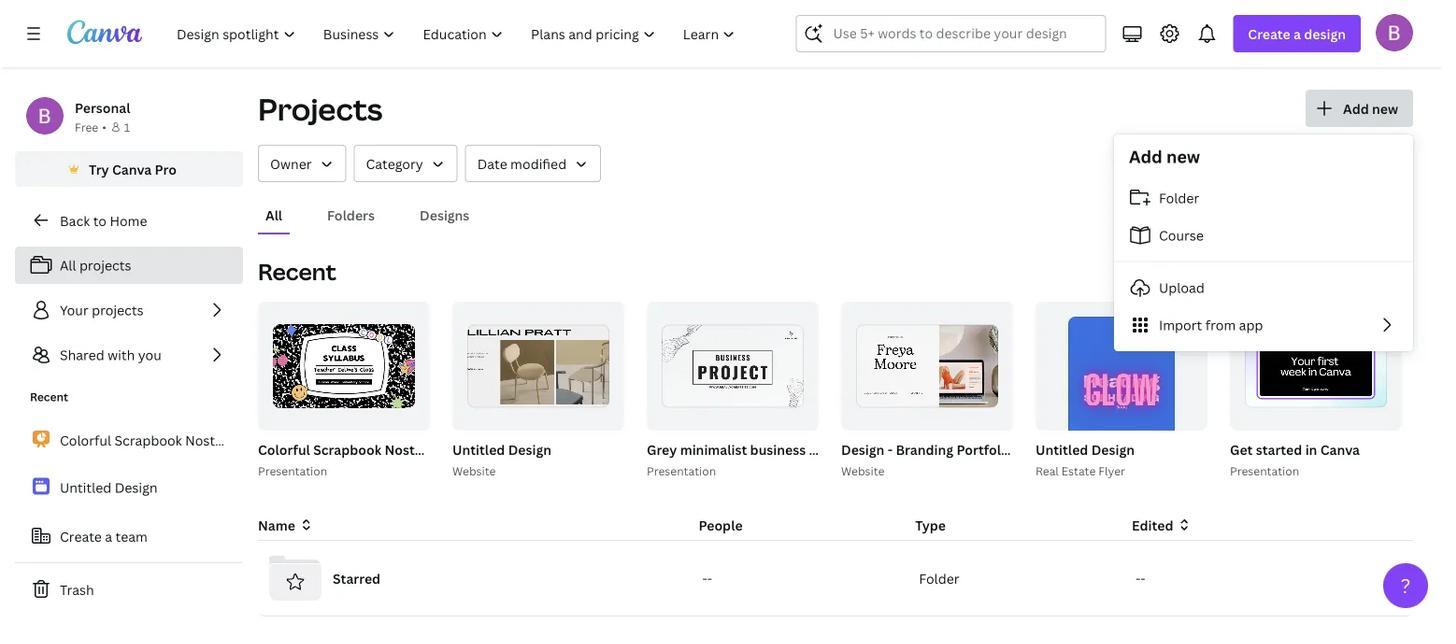Task type: vqa. For each thing, say whether or not it's contained in the screenshot.
Beige And Gold Simple Personal Business Card link
no



Task type: locate. For each thing, give the bounding box(es) containing it.
recent
[[258, 257, 336, 287], [30, 389, 68, 405]]

colorful scrapbook nostalgia class syllabus blank education presentation presentation
[[258, 441, 730, 479]]

type
[[915, 517, 946, 534]]

a for team
[[105, 528, 112, 546]]

1 untitled design button from the left
[[452, 438, 552, 462]]

folder
[[1159, 189, 1200, 207], [919, 570, 960, 588]]

1 horizontal spatial untitled design button
[[1036, 438, 1135, 462]]

1 horizontal spatial add
[[1343, 100, 1369, 117]]

0 vertical spatial recent
[[258, 257, 336, 287]]

projects down back to home at the left top of the page
[[79, 257, 131, 274]]

create inside "create a design" dropdown button
[[1248, 25, 1291, 43]]

2
[[1189, 409, 1195, 422]]

2 untitled design button from the left
[[1036, 438, 1135, 462]]

personal
[[75, 99, 130, 116]]

2 horizontal spatial untitled
[[1036, 441, 1088, 459]]

-- down edited
[[1136, 570, 1146, 588]]

1 vertical spatial canva
[[1321, 441, 1360, 459]]

1 horizontal spatial recent
[[258, 257, 336, 287]]

recent down shared
[[30, 389, 68, 405]]

1 horizontal spatial website
[[841, 463, 885, 479]]

add new up course
[[1129, 145, 1200, 168]]

1 vertical spatial create
[[60, 528, 102, 546]]

folder down type
[[919, 570, 960, 588]]

create a team button
[[15, 518, 243, 555]]

0 vertical spatial add new
[[1343, 100, 1399, 117]]

get
[[1230, 441, 1253, 459]]

folder up course
[[1159, 189, 1200, 207]]

import
[[1159, 316, 1203, 334]]

--
[[703, 570, 712, 588], [1136, 570, 1146, 588]]

1 for branding
[[969, 409, 975, 422]]

untitled design website
[[452, 441, 552, 479]]

presentation down classic on the bottom right of the page
[[1230, 463, 1300, 479]]

all up your
[[60, 257, 76, 274]]

1 horizontal spatial add new
[[1343, 100, 1399, 117]]

owner
[[270, 155, 312, 172]]

scrapbook
[[313, 441, 382, 459]]

canva right try
[[112, 160, 152, 178]]

0 vertical spatial a
[[1294, 25, 1301, 43]]

app
[[1239, 316, 1263, 334]]

4 of from the left
[[1360, 409, 1374, 422]]

all down owner
[[266, 206, 282, 224]]

0 horizontal spatial website
[[452, 463, 496, 479]]

0 horizontal spatial add new
[[1129, 145, 1200, 168]]

starred
[[333, 570, 381, 588]]

1 vertical spatial all
[[60, 257, 76, 274]]

menu
[[1114, 179, 1414, 344]]

0 horizontal spatial add
[[1129, 145, 1163, 168]]

None search field
[[796, 15, 1106, 52]]

projects for your projects
[[92, 302, 144, 319]]

of left 9
[[977, 409, 991, 422]]

all inside 'link'
[[60, 257, 76, 274]]

0 horizontal spatial create
[[60, 528, 102, 546]]

style
[[1344, 441, 1376, 459]]

1 of 2
[[1164, 409, 1195, 422]]

untitled design button for untitled design website
[[452, 438, 552, 462]]

website down project
[[841, 463, 885, 479]]

untitled design list
[[15, 421, 243, 624]]

1 for in
[[1352, 409, 1357, 422]]

add new
[[1343, 100, 1399, 117], [1129, 145, 1200, 168]]

modified
[[511, 155, 567, 172]]

all inside "button"
[[266, 206, 282, 224]]

create left design
[[1248, 25, 1291, 43]]

create inside create a team button
[[60, 528, 102, 546]]

design inside the untitled design real estate flyer
[[1092, 441, 1135, 459]]

projects
[[258, 89, 383, 129]]

2 of from the left
[[977, 409, 991, 422]]

website down class
[[452, 463, 496, 479]]

9
[[994, 409, 1001, 422]]

1 of from the left
[[589, 409, 603, 422]]

design inside the untitled design website
[[508, 441, 552, 459]]

Owner button
[[258, 145, 346, 182]]

with
[[108, 346, 135, 364]]

list containing all projects
[[15, 247, 243, 374]]

1 horizontal spatial grey
[[1129, 441, 1159, 459]]

1 left 30
[[1352, 409, 1357, 422]]

1 left 2
[[1164, 409, 1170, 422]]

add down design
[[1343, 100, 1369, 117]]

projects right your
[[92, 302, 144, 319]]

import from app
[[1159, 316, 1263, 334]]

of left 2
[[1173, 409, 1187, 422]]

1 vertical spatial folder
[[919, 570, 960, 588]]

1 horizontal spatial untitled
[[452, 441, 505, 459]]

presentation inside grey minimalist business project presentation presentation
[[647, 463, 716, 479]]

untitled inside the untitled design website
[[452, 441, 505, 459]]

try canva pro
[[89, 160, 177, 178]]

design inside list
[[115, 479, 158, 497]]

0 vertical spatial all
[[266, 206, 282, 224]]

0 vertical spatial canva
[[112, 160, 152, 178]]

website up real
[[1016, 441, 1068, 459]]

untitled for untitled design
[[60, 479, 112, 497]]

-
[[888, 441, 893, 459], [703, 570, 708, 588], [708, 570, 712, 588], [1136, 570, 1141, 588], [1141, 570, 1146, 588]]

create for create a team
[[60, 528, 102, 546]]

0 horizontal spatial folder
[[919, 570, 960, 588]]

1 grey from the left
[[647, 441, 677, 459]]

1 in from the left
[[1071, 441, 1083, 459]]

course button
[[1114, 217, 1414, 254]]

1 of 8
[[581, 409, 612, 422]]

you
[[138, 346, 162, 364]]

1 horizontal spatial folder
[[1159, 189, 1200, 207]]

in right started
[[1306, 441, 1318, 459]]

add new down bob builder image
[[1343, 100, 1399, 117]]

grey left black
[[1129, 441, 1159, 459]]

1 vertical spatial new
[[1167, 145, 1200, 168]]

presentation
[[648, 441, 730, 459], [258, 463, 327, 479], [647, 463, 716, 479], [1230, 463, 1300, 479]]

0 vertical spatial create
[[1248, 25, 1291, 43]]

in up "estate"
[[1071, 441, 1083, 459]]

2 grey from the left
[[1129, 441, 1159, 459]]

0 horizontal spatial a
[[105, 528, 112, 546]]

1 of 9
[[969, 409, 1001, 422]]

blank
[[542, 441, 577, 459]]

0 horizontal spatial untitled
[[60, 479, 112, 497]]

untitled for untitled design real estate flyer
[[1036, 441, 1088, 459]]

add
[[1343, 100, 1369, 117], [1129, 145, 1163, 168]]

0 vertical spatial folder
[[1159, 189, 1200, 207]]

1 vertical spatial a
[[105, 528, 112, 546]]

1 horizontal spatial canva
[[1321, 441, 1360, 459]]

0 horizontal spatial untitled design button
[[452, 438, 552, 462]]

3 of from the left
[[1173, 409, 1187, 422]]

of left 30
[[1360, 409, 1374, 422]]

1 horizontal spatial --
[[1136, 570, 1146, 588]]

1 -- from the left
[[703, 570, 712, 588]]

course
[[1159, 227, 1204, 244]]

create
[[1248, 25, 1291, 43], [60, 528, 102, 546]]

0 horizontal spatial canva
[[112, 160, 152, 178]]

of
[[589, 409, 603, 422], [977, 409, 991, 422], [1173, 409, 1187, 422], [1360, 409, 1374, 422]]

1 horizontal spatial all
[[266, 206, 282, 224]]

1 horizontal spatial in
[[1306, 441, 1318, 459]]

trash
[[60, 581, 94, 599]]

a left design
[[1294, 25, 1301, 43]]

1 left 8
[[581, 409, 586, 422]]

-- down people
[[703, 570, 712, 588]]

edited
[[1132, 517, 1174, 534]]

of for in
[[1360, 409, 1374, 422]]

30
[[1376, 409, 1390, 422]]

design for untitled design real estate flyer
[[1092, 441, 1135, 459]]

1 vertical spatial add
[[1129, 145, 1163, 168]]

of for website
[[589, 409, 603, 422]]

2 in from the left
[[1306, 441, 1318, 459]]

new down bob builder image
[[1372, 100, 1399, 117]]

new up course
[[1167, 145, 1200, 168]]

1 horizontal spatial new
[[1372, 100, 1399, 117]]

1 horizontal spatial a
[[1294, 25, 1301, 43]]

all for all
[[266, 206, 282, 224]]

canva down 1 of 30
[[1321, 441, 1360, 459]]

all button
[[258, 197, 290, 233]]

all projects
[[60, 257, 131, 274]]

a inside dropdown button
[[1294, 25, 1301, 43]]

0 vertical spatial projects
[[79, 257, 131, 274]]

get started in canva button
[[1230, 438, 1360, 462]]

presentation down minimalist
[[647, 463, 716, 479]]

folders
[[327, 206, 375, 224]]

0 horizontal spatial all
[[60, 257, 76, 274]]

create left 'team'
[[60, 528, 102, 546]]

designs
[[420, 206, 470, 224]]

0 horizontal spatial --
[[703, 570, 712, 588]]

grey right the education at left
[[647, 441, 677, 459]]

0 vertical spatial add
[[1343, 100, 1369, 117]]

a left 'team'
[[105, 528, 112, 546]]

0 horizontal spatial in
[[1071, 441, 1083, 459]]

0 vertical spatial new
[[1372, 100, 1399, 117]]

1 vertical spatial add new
[[1129, 145, 1200, 168]]

design
[[508, 441, 552, 459], [841, 441, 885, 459], [1092, 441, 1135, 459], [115, 479, 158, 497]]

minimalist
[[680, 441, 747, 459]]

list
[[15, 247, 243, 374]]

projects inside 'link'
[[79, 257, 131, 274]]

of left 8
[[589, 409, 603, 422]]

category
[[366, 155, 423, 172]]

0 horizontal spatial grey
[[647, 441, 677, 459]]

untitled
[[452, 441, 505, 459], [1036, 441, 1088, 459], [60, 479, 112, 497]]

•
[[102, 119, 106, 135]]

canva
[[112, 160, 152, 178], [1321, 441, 1360, 459]]

add new inside dropdown button
[[1343, 100, 1399, 117]]

untitled inside list
[[60, 479, 112, 497]]

untitled inside the untitled design real estate flyer
[[1036, 441, 1088, 459]]

recent down all "button"
[[258, 257, 336, 287]]

website
[[1016, 441, 1068, 459], [452, 463, 496, 479], [841, 463, 885, 479]]

1 vertical spatial projects
[[92, 302, 144, 319]]

1 vertical spatial recent
[[30, 389, 68, 405]]

in
[[1071, 441, 1083, 459], [1306, 441, 1318, 459]]

a for design
[[1294, 25, 1301, 43]]

projects for all projects
[[79, 257, 131, 274]]

presentation
[[858, 441, 940, 459]]

all for all projects
[[60, 257, 76, 274]]

add up course
[[1129, 145, 1163, 168]]

1 for real
[[1164, 409, 1170, 422]]

1 left 9
[[969, 409, 975, 422]]

design for untitled design
[[115, 479, 158, 497]]

a inside button
[[105, 528, 112, 546]]

1 horizontal spatial create
[[1248, 25, 1291, 43]]



Task type: describe. For each thing, give the bounding box(es) containing it.
? button
[[1384, 564, 1429, 609]]

minimal
[[1289, 441, 1341, 459]]

pro
[[155, 160, 177, 178]]

real
[[1036, 463, 1059, 479]]

white
[[1086, 441, 1123, 459]]

home
[[110, 212, 147, 230]]

try canva pro button
[[15, 151, 243, 187]]

in inside get started in canva presentation
[[1306, 441, 1318, 459]]

grey inside design - branding portfolio website in white  grey  black  light classic minimal style website
[[1129, 441, 1159, 459]]

grey inside grey minimalist business project presentation presentation
[[647, 441, 677, 459]]

grey minimalist business project presentation presentation
[[647, 441, 943, 479]]

folder inside button
[[1159, 189, 1200, 207]]

colorful
[[258, 441, 310, 459]]

design - branding portfolio website in white  grey  black  light classic minimal style website
[[841, 441, 1376, 479]]

upload button
[[1114, 269, 1414, 307]]

colorful scrapbook nostalgia class syllabus blank education presentation button
[[258, 438, 730, 462]]

edited button
[[1132, 515, 1334, 536]]

people
[[699, 517, 743, 534]]

syllabus
[[485, 441, 538, 459]]

Date modified button
[[465, 145, 601, 182]]

1 right • in the left of the page
[[124, 119, 130, 135]]

team
[[115, 528, 148, 546]]

back
[[60, 212, 90, 230]]

create for create a design
[[1248, 25, 1291, 43]]

0 horizontal spatial recent
[[30, 389, 68, 405]]

folders button
[[320, 197, 382, 233]]

presentation down colorful
[[258, 463, 327, 479]]

design inside design - branding portfolio website in white  grey  black  light classic minimal style website
[[841, 441, 885, 459]]

back to home
[[60, 212, 147, 230]]

flyer
[[1099, 463, 1126, 479]]

Category button
[[354, 145, 458, 182]]

design
[[1304, 25, 1346, 43]]

shared with you link
[[15, 337, 243, 374]]

grey minimalist business project presentation button
[[647, 438, 943, 462]]

untitled design real estate flyer
[[1036, 441, 1135, 479]]

- inside design - branding portfolio website in white  grey  black  light classic minimal style website
[[888, 441, 893, 459]]

2 horizontal spatial website
[[1016, 441, 1068, 459]]

class
[[448, 441, 481, 459]]

1 of 30
[[1352, 409, 1390, 422]]

try
[[89, 160, 109, 178]]

your
[[60, 302, 89, 319]]

2 -- from the left
[[1136, 570, 1146, 588]]

top level navigation element
[[165, 15, 751, 52]]

back to home link
[[15, 202, 243, 239]]

branding
[[896, 441, 954, 459]]

import from app button
[[1114, 307, 1414, 344]]

date
[[477, 155, 507, 172]]

date modified
[[477, 155, 567, 172]]

0 horizontal spatial new
[[1167, 145, 1200, 168]]

light
[[1206, 441, 1239, 459]]

untitled design link
[[15, 468, 243, 508]]

business
[[750, 441, 806, 459]]

?
[[1401, 573, 1411, 599]]

of for branding
[[977, 409, 991, 422]]

canva inside button
[[112, 160, 152, 178]]

untitled for untitled design website
[[452, 441, 505, 459]]

untitled design
[[60, 479, 158, 497]]

website inside the untitled design website
[[452, 463, 496, 479]]

canva inside get started in canva presentation
[[1321, 441, 1360, 459]]

free
[[75, 119, 98, 135]]

name
[[258, 517, 295, 534]]

classic
[[1242, 441, 1286, 459]]

name button
[[258, 515, 314, 536]]

add new button
[[1306, 90, 1414, 127]]

nostalgia
[[385, 441, 445, 459]]

design for untitled design website
[[508, 441, 552, 459]]

your projects link
[[15, 292, 243, 329]]

untitled design button for untitled design real estate flyer
[[1036, 438, 1135, 462]]

1 for website
[[581, 409, 586, 422]]

create a design button
[[1233, 15, 1361, 52]]

in inside design - branding portfolio website in white  grey  black  light classic minimal style website
[[1071, 441, 1083, 459]]

bob builder image
[[1376, 14, 1414, 51]]

8
[[605, 409, 612, 422]]

get started in canva presentation
[[1230, 441, 1360, 479]]

trash link
[[15, 571, 243, 609]]

black
[[1166, 441, 1200, 459]]

your projects
[[60, 302, 144, 319]]

shared with you
[[60, 346, 162, 364]]

create a team
[[60, 528, 148, 546]]

new inside dropdown button
[[1372, 100, 1399, 117]]

menu containing folder
[[1114, 179, 1414, 344]]

presentation inside get started in canva presentation
[[1230, 463, 1300, 479]]

Search search field
[[833, 16, 1069, 51]]

started
[[1256, 441, 1303, 459]]

designs button
[[412, 197, 477, 233]]

add inside dropdown button
[[1343, 100, 1369, 117]]

presentation right the education at left
[[648, 441, 730, 459]]

education
[[580, 441, 645, 459]]

estate
[[1062, 463, 1096, 479]]

all projects link
[[15, 247, 243, 284]]

free •
[[75, 119, 106, 135]]

shared
[[60, 346, 104, 364]]

create a design
[[1248, 25, 1346, 43]]

to
[[93, 212, 107, 230]]

of for real
[[1173, 409, 1187, 422]]

from
[[1206, 316, 1236, 334]]

upload
[[1159, 279, 1205, 297]]

design - branding portfolio website in white  grey  black  light classic minimal style button
[[841, 438, 1376, 462]]

folder button
[[1114, 179, 1414, 217]]



